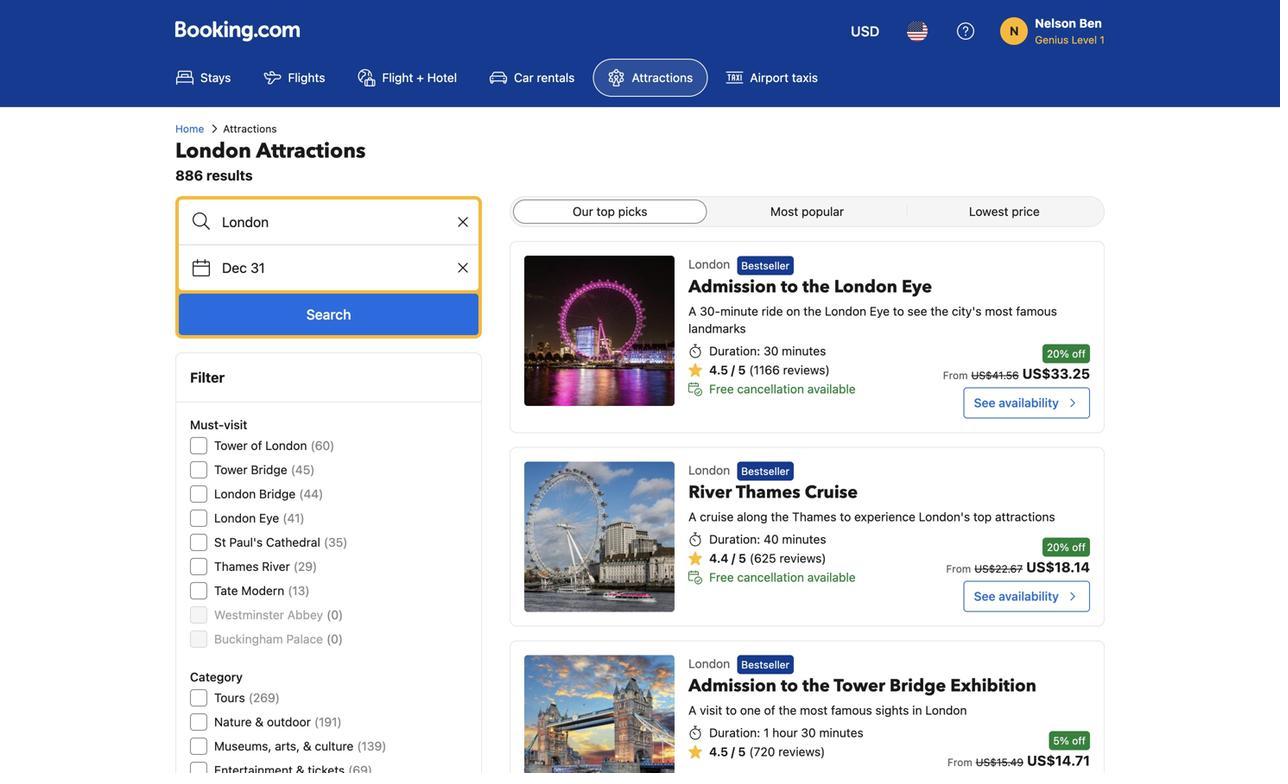 Task type: locate. For each thing, give the bounding box(es) containing it.
your account menu nelson ben genius level 1 element
[[1001, 8, 1112, 48]]

1 horizontal spatial of
[[764, 703, 776, 718]]

4.4 / 5 (625 reviews)
[[709, 551, 826, 566]]

5
[[738, 363, 746, 377], [739, 551, 746, 566], [738, 745, 746, 759]]

1 see availability from the top
[[974, 396, 1059, 410]]

0 vertical spatial 20% off
[[1047, 348, 1086, 360]]

minutes up 4.5 / 5 (1166 reviews) on the top right of page
[[782, 344, 826, 358]]

duration: down 'landmarks'
[[709, 344, 761, 358]]

1 vertical spatial see availability
[[974, 589, 1059, 603]]

/ left (720
[[731, 745, 735, 759]]

0 vertical spatial reviews)
[[783, 363, 830, 377]]

see availability for admission to the london eye
[[974, 396, 1059, 410]]

free down 4.4
[[709, 570, 734, 585]]

2 duration: from the top
[[709, 532, 761, 547]]

see availability down from us$41.56 us$33.25 at the right top
[[974, 396, 1059, 410]]

tower for tower bridge (45)
[[214, 463, 248, 477]]

eye
[[902, 275, 932, 299], [870, 304, 890, 318], [259, 511, 279, 525]]

2 vertical spatial /
[[731, 745, 735, 759]]

4.5 / 5 (720 reviews)
[[709, 745, 825, 759]]

1 cancellation from the top
[[737, 382, 804, 396]]

reviews)
[[783, 363, 830, 377], [780, 551, 826, 566], [779, 745, 825, 759]]

visit inside admission to the tower bridge exhibition a visit to one of the most famous sights in london
[[700, 703, 723, 718]]

1 vertical spatial river
[[262, 559, 290, 574]]

river up cruise
[[689, 481, 732, 505]]

1 duration: from the top
[[709, 344, 761, 358]]

free cancellation available down 4.5 / 5 (1166 reviews) on the top right of page
[[709, 382, 856, 396]]

to down cruise
[[840, 510, 851, 524]]

of right the one
[[764, 703, 776, 718]]

& right arts,
[[303, 739, 312, 753]]

2 vertical spatial minutes
[[819, 726, 864, 740]]

most popular
[[771, 204, 844, 219]]

on
[[787, 304, 800, 318]]

off right 5%
[[1072, 735, 1086, 747]]

0 vertical spatial (0)
[[327, 608, 343, 622]]

2 free from the top
[[709, 570, 734, 585]]

1 20% off from the top
[[1047, 348, 1086, 360]]

minute
[[720, 304, 759, 318]]

1 vertical spatial off
[[1072, 541, 1086, 553]]

river down st paul's cathedral (35)
[[262, 559, 290, 574]]

(191)
[[314, 715, 342, 729]]

(0) right palace
[[327, 632, 343, 646]]

1 vertical spatial (0)
[[327, 632, 343, 646]]

to
[[781, 275, 798, 299], [893, 304, 904, 318], [840, 510, 851, 524], [781, 674, 798, 698], [726, 703, 737, 718]]

1 horizontal spatial eye
[[870, 304, 890, 318]]

1 4.5 from the top
[[709, 363, 728, 377]]

london attractions 886 results
[[175, 137, 366, 184]]

0 horizontal spatial eye
[[259, 511, 279, 525]]

1 available from the top
[[808, 382, 856, 396]]

reviews) down duration: 40 minutes
[[780, 551, 826, 566]]

0 vertical spatial availability
[[999, 396, 1059, 410]]

0 vertical spatial most
[[985, 304, 1013, 318]]

eye left see
[[870, 304, 890, 318]]

1 free cancellation available from the top
[[709, 382, 856, 396]]

visit left the one
[[700, 703, 723, 718]]

off
[[1072, 348, 1086, 360], [1072, 541, 1086, 553], [1072, 735, 1086, 747]]

1 bestseller from the top
[[742, 259, 790, 272]]

0 vertical spatial 5
[[738, 363, 746, 377]]

1 left hour
[[764, 726, 769, 740]]

tower down must-visit
[[214, 438, 248, 453]]

from
[[943, 369, 968, 381], [946, 563, 971, 575], [948, 756, 973, 768]]

lowest price
[[969, 204, 1040, 219]]

30 right hour
[[801, 726, 816, 740]]

30 up 4.5 / 5 (1166 reviews) on the top right of page
[[764, 344, 779, 358]]

0 horizontal spatial river
[[262, 559, 290, 574]]

off for river thames cruise
[[1072, 541, 1086, 553]]

1 vertical spatial reviews)
[[780, 551, 826, 566]]

1 vertical spatial 1
[[764, 726, 769, 740]]

1 vertical spatial minutes
[[782, 532, 827, 547]]

1 vertical spatial admission
[[689, 674, 777, 698]]

st paul's cathedral (35)
[[214, 535, 348, 550]]

1 vertical spatial 20%
[[1047, 541, 1070, 553]]

5 for admission to the london eye
[[738, 363, 746, 377]]

visit up the tower of london (60)
[[224, 418, 247, 432]]

1 vertical spatial top
[[974, 510, 992, 524]]

see down us$22.67
[[974, 589, 996, 603]]

top right our
[[597, 204, 615, 219]]

most inside admission to the tower bridge exhibition a visit to one of the most famous sights in london
[[800, 703, 828, 718]]

0 vertical spatial tower
[[214, 438, 248, 453]]

admission up 'minute'
[[689, 275, 777, 299]]

0 vertical spatial off
[[1072, 348, 1086, 360]]

0 vertical spatial of
[[251, 438, 262, 453]]

us$22.67
[[975, 563, 1023, 575]]

1 20% from the top
[[1047, 348, 1070, 360]]

2 / from the top
[[732, 551, 736, 566]]

famous up us$33.25
[[1016, 304, 1057, 318]]

tower up "sights"
[[834, 674, 886, 698]]

modern
[[241, 584, 284, 598]]

top right london's
[[974, 510, 992, 524]]

1 vertical spatial 4.5
[[709, 745, 728, 759]]

arts,
[[275, 739, 300, 753]]

tate modern (13)
[[214, 584, 310, 598]]

0 vertical spatial 4.5
[[709, 363, 728, 377]]

a left the 30-
[[689, 304, 697, 318]]

2 bestseller from the top
[[742, 465, 790, 477]]

1 horizontal spatial top
[[974, 510, 992, 524]]

20% up us$33.25
[[1047, 348, 1070, 360]]

0 vertical spatial river
[[689, 481, 732, 505]]

1 free from the top
[[709, 382, 734, 396]]

eye up see
[[902, 275, 932, 299]]

0 horizontal spatial 1
[[764, 726, 769, 740]]

duration: up 4.4
[[709, 532, 761, 547]]

bestseller up along
[[742, 465, 790, 477]]

see availability down from us$22.67 us$18.14
[[974, 589, 1059, 603]]

reviews) right (1166
[[783, 363, 830, 377]]

2 vertical spatial off
[[1072, 735, 1086, 747]]

5%
[[1054, 735, 1070, 747]]

0 vertical spatial top
[[597, 204, 615, 219]]

1 vertical spatial eye
[[870, 304, 890, 318]]

3 bestseller from the top
[[742, 659, 790, 671]]

one
[[740, 703, 761, 718]]

a left the one
[[689, 703, 697, 718]]

1 vertical spatial available
[[808, 570, 856, 585]]

(139)
[[357, 739, 387, 753]]

(0) for buckingham palace (0)
[[327, 632, 343, 646]]

1 horizontal spatial 1
[[1100, 34, 1105, 46]]

5 left (625
[[739, 551, 746, 566]]

2 vertical spatial attractions
[[256, 137, 366, 165]]

westminster
[[214, 608, 284, 622]]

duration: for admission to the london eye
[[709, 344, 761, 358]]

bridge up the london bridge (44)
[[251, 463, 287, 477]]

0 vertical spatial bestseller
[[742, 259, 790, 272]]

thames up along
[[736, 481, 801, 505]]

nelson ben genius level 1
[[1035, 16, 1105, 46]]

1 see from the top
[[974, 396, 996, 410]]

0 horizontal spatial top
[[597, 204, 615, 219]]

bestseller up ride
[[742, 259, 790, 272]]

a
[[689, 304, 697, 318], [689, 510, 697, 524], [689, 703, 697, 718]]

5 for admission to the tower bridge exhibition
[[738, 745, 746, 759]]

1 / from the top
[[731, 363, 735, 377]]

from left the us$41.56
[[943, 369, 968, 381]]

off for admission to the london eye
[[1072, 348, 1086, 360]]

0 vertical spatial 1
[[1100, 34, 1105, 46]]

0 vertical spatial cancellation
[[737, 382, 804, 396]]

3 duration: from the top
[[709, 726, 761, 740]]

4.4
[[709, 551, 729, 566]]

admission inside admission to the london eye a 30-minute ride on the london eye to see the city's most famous landmarks
[[689, 275, 777, 299]]

4.5 down 'landmarks'
[[709, 363, 728, 377]]

ben
[[1080, 16, 1102, 30]]

0 vertical spatial /
[[731, 363, 735, 377]]

availability
[[999, 396, 1059, 410], [999, 589, 1059, 603]]

0 vertical spatial see
[[974, 396, 996, 410]]

2 a from the top
[[689, 510, 697, 524]]

1 off from the top
[[1072, 348, 1086, 360]]

0 vertical spatial attractions
[[632, 70, 693, 85]]

nelson
[[1035, 16, 1077, 30]]

0 vertical spatial free
[[709, 382, 734, 396]]

availability down from us$22.67 us$18.14
[[999, 589, 1059, 603]]

bestseller
[[742, 259, 790, 272], [742, 465, 790, 477], [742, 659, 790, 671]]

2 see from the top
[[974, 589, 996, 603]]

bridge down tower bridge (45)
[[259, 487, 296, 501]]

20%
[[1047, 348, 1070, 360], [1047, 541, 1070, 553]]

1 vertical spatial 5
[[739, 551, 746, 566]]

1 right the 'level'
[[1100, 34, 1105, 46]]

1 a from the top
[[689, 304, 697, 318]]

2 vertical spatial duration:
[[709, 726, 761, 740]]

2 admission from the top
[[689, 674, 777, 698]]

1 vertical spatial of
[[764, 703, 776, 718]]

3 5 from the top
[[738, 745, 746, 759]]

0 vertical spatial 30
[[764, 344, 779, 358]]

2 vertical spatial tower
[[834, 674, 886, 698]]

2 horizontal spatial eye
[[902, 275, 932, 299]]

from inside from us$22.67 us$18.14
[[946, 563, 971, 575]]

20% off up the us$18.14
[[1047, 541, 1086, 553]]

2 off from the top
[[1072, 541, 1086, 553]]

0 vertical spatial duration:
[[709, 344, 761, 358]]

see for admission to the london eye
[[974, 396, 996, 410]]

famous inside admission to the london eye a 30-minute ride on the london eye to see the city's most famous landmarks
[[1016, 304, 1057, 318]]

booking.com image
[[175, 21, 300, 41]]

reviews) for london
[[783, 363, 830, 377]]

availability for river thames cruise
[[999, 589, 1059, 603]]

results
[[206, 167, 253, 184]]

free cancellation available down 4.4 / 5 (625 reviews)
[[709, 570, 856, 585]]

20% up the us$18.14
[[1047, 541, 1070, 553]]

2 availability from the top
[[999, 589, 1059, 603]]

free down 4.5 / 5 (1166 reviews) on the top right of page
[[709, 382, 734, 396]]

river thames cruise image
[[525, 462, 675, 612]]

most right city's
[[985, 304, 1013, 318]]

0 vertical spatial eye
[[902, 275, 932, 299]]

to up on
[[781, 275, 798, 299]]

buckingham
[[214, 632, 283, 646]]

2 20% from the top
[[1047, 541, 1070, 553]]

a left cruise
[[689, 510, 697, 524]]

availability down from us$41.56 us$33.25 at the right top
[[999, 396, 1059, 410]]

admission to the london eye image
[[525, 256, 675, 406]]

from inside from us$41.56 us$33.25
[[943, 369, 968, 381]]

1 vertical spatial /
[[732, 551, 736, 566]]

20% off for admission to the london eye
[[1047, 348, 1086, 360]]

filter
[[190, 369, 225, 386]]

1 vertical spatial bridge
[[259, 487, 296, 501]]

5 left (1166
[[738, 363, 746, 377]]

reviews) for a
[[780, 551, 826, 566]]

minutes down admission to the tower bridge exhibition a visit to one of the most famous sights in london
[[819, 726, 864, 740]]

4.5 left (720
[[709, 745, 728, 759]]

1 vertical spatial free
[[709, 570, 734, 585]]

famous
[[1016, 304, 1057, 318], [831, 703, 872, 718]]

1 vertical spatial a
[[689, 510, 697, 524]]

20% off up us$33.25
[[1047, 348, 1086, 360]]

31
[[251, 260, 265, 276]]

1 vertical spatial 30
[[801, 726, 816, 740]]

tower inside admission to the tower bridge exhibition a visit to one of the most famous sights in london
[[834, 674, 886, 698]]

bridge for london bridge
[[259, 487, 296, 501]]

3 / from the top
[[731, 745, 735, 759]]

(0)
[[327, 608, 343, 622], [327, 632, 343, 646]]

a inside "river thames cruise a cruise along the thames to experience london's top attractions"
[[689, 510, 697, 524]]

see down the us$41.56
[[974, 396, 996, 410]]

5 left (720
[[738, 745, 746, 759]]

a inside admission to the tower bridge exhibition a visit to one of the most famous sights in london
[[689, 703, 697, 718]]

2 free cancellation available from the top
[[709, 570, 856, 585]]

1 5 from the top
[[738, 363, 746, 377]]

bridge up "in"
[[890, 674, 946, 698]]

to inside "river thames cruise a cruise along the thames to experience london's top attractions"
[[840, 510, 851, 524]]

from left us$15.49
[[948, 756, 973, 768]]

20% off for river thames cruise
[[1047, 541, 1086, 553]]

0 vertical spatial famous
[[1016, 304, 1057, 318]]

top
[[597, 204, 615, 219], [974, 510, 992, 524]]

tower
[[214, 438, 248, 453], [214, 463, 248, 477], [834, 674, 886, 698]]

2 see availability from the top
[[974, 589, 1059, 603]]

2 available from the top
[[808, 570, 856, 585]]

bestseller up the one
[[742, 659, 790, 671]]

admission up the one
[[689, 674, 777, 698]]

culture
[[315, 739, 354, 753]]

0 horizontal spatial most
[[800, 703, 828, 718]]

1 horizontal spatial most
[[985, 304, 1013, 318]]

/ right 4.4
[[732, 551, 736, 566]]

30
[[764, 344, 779, 358], [801, 726, 816, 740]]

tate
[[214, 584, 238, 598]]

cathedral
[[266, 535, 320, 550]]

0 vertical spatial free cancellation available
[[709, 382, 856, 396]]

1 admission from the top
[[689, 275, 777, 299]]

2 vertical spatial bestseller
[[742, 659, 790, 671]]

1 vertical spatial cancellation
[[737, 570, 804, 585]]

london
[[175, 137, 251, 165], [689, 257, 730, 271], [834, 275, 898, 299], [825, 304, 867, 318], [265, 438, 307, 453], [689, 463, 730, 477], [214, 487, 256, 501], [214, 511, 256, 525], [689, 656, 730, 671], [926, 703, 967, 718]]

1 vertical spatial visit
[[700, 703, 723, 718]]

1 vertical spatial 20% off
[[1047, 541, 1086, 553]]

sights
[[876, 703, 909, 718]]

tower up the london bridge (44)
[[214, 463, 248, 477]]

along
[[737, 510, 768, 524]]

0 vertical spatial 20%
[[1047, 348, 1070, 360]]

available down 4.5 / 5 (1166 reviews) on the top right of page
[[808, 382, 856, 396]]

0 horizontal spatial famous
[[831, 703, 872, 718]]

2 20% off from the top
[[1047, 541, 1086, 553]]

landmarks
[[689, 321, 746, 336]]

0 vertical spatial &
[[255, 715, 264, 729]]

flights link
[[249, 59, 340, 97]]

attractions inside attractions link
[[632, 70, 693, 85]]

london inside admission to the tower bridge exhibition a visit to one of the most famous sights in london
[[926, 703, 967, 718]]

1 horizontal spatial river
[[689, 481, 732, 505]]

1 vertical spatial availability
[[999, 589, 1059, 603]]

5 for river thames cruise
[[739, 551, 746, 566]]

1 vertical spatial most
[[800, 703, 828, 718]]

0 vertical spatial available
[[808, 382, 856, 396]]

reviews) down duration: 1 hour 30 minutes at the right bottom
[[779, 745, 825, 759]]

2 5 from the top
[[739, 551, 746, 566]]

2 vertical spatial from
[[948, 756, 973, 768]]

free cancellation available for to
[[709, 382, 856, 396]]

2 vertical spatial a
[[689, 703, 697, 718]]

thames down cruise
[[792, 510, 837, 524]]

outdoor
[[267, 715, 311, 729]]

2 vertical spatial 5
[[738, 745, 746, 759]]

(45)
[[291, 463, 315, 477]]

1 vertical spatial tower
[[214, 463, 248, 477]]

2 4.5 from the top
[[709, 745, 728, 759]]

2 vertical spatial thames
[[214, 559, 259, 574]]

abbey
[[287, 608, 323, 622]]

0 vertical spatial bridge
[[251, 463, 287, 477]]

buckingham palace (0)
[[214, 632, 343, 646]]

cancellation down 4.4 / 5 (625 reviews)
[[737, 570, 804, 585]]

1 horizontal spatial visit
[[700, 703, 723, 718]]

most up duration: 1 hour 30 minutes at the right bottom
[[800, 703, 828, 718]]

1 vertical spatial from
[[946, 563, 971, 575]]

2 cancellation from the top
[[737, 570, 804, 585]]

famous left "sights"
[[831, 703, 872, 718]]

from left us$22.67
[[946, 563, 971, 575]]

minutes
[[782, 344, 826, 358], [782, 532, 827, 547], [819, 726, 864, 740]]

admission inside admission to the tower bridge exhibition a visit to one of the most famous sights in london
[[689, 674, 777, 698]]

0 vertical spatial a
[[689, 304, 697, 318]]

eye down the london bridge (44)
[[259, 511, 279, 525]]

1 availability from the top
[[999, 396, 1059, 410]]

1 vertical spatial see
[[974, 589, 996, 603]]

0 vertical spatial see availability
[[974, 396, 1059, 410]]

3 a from the top
[[689, 703, 697, 718]]

river thames cruise a cruise along the thames to experience london's top attractions
[[689, 481, 1056, 524]]

0 vertical spatial admission
[[689, 275, 777, 299]]

(0) right abbey
[[327, 608, 343, 622]]

(720
[[749, 745, 775, 759]]

admission
[[689, 275, 777, 299], [689, 674, 777, 698]]

1 vertical spatial free cancellation available
[[709, 570, 856, 585]]

1 vertical spatial famous
[[831, 703, 872, 718]]

1 vertical spatial bestseller
[[742, 465, 790, 477]]

cancellation down 4.5 / 5 (1166 reviews) on the top right of page
[[737, 382, 804, 396]]

available down 4.4 / 5 (625 reviews)
[[808, 570, 856, 585]]

home link
[[175, 121, 204, 137]]

minutes right '40' in the right bottom of the page
[[782, 532, 827, 547]]

top inside "river thames cruise a cruise along the thames to experience london's top attractions"
[[974, 510, 992, 524]]

0 vertical spatial visit
[[224, 418, 247, 432]]

duration: down the one
[[709, 726, 761, 740]]

thames down paul's
[[214, 559, 259, 574]]

& down (269)
[[255, 715, 264, 729]]

from us$41.56 us$33.25
[[943, 365, 1090, 382]]

car rentals
[[514, 70, 575, 85]]

our
[[573, 204, 593, 219]]

bestseller for london
[[742, 259, 790, 272]]

free for admission
[[709, 382, 734, 396]]

/ left (1166
[[731, 363, 735, 377]]

off up us$33.25
[[1072, 348, 1086, 360]]

cancellation for to
[[737, 382, 804, 396]]

1 horizontal spatial 30
[[801, 726, 816, 740]]

1 horizontal spatial famous
[[1016, 304, 1057, 318]]

5% off
[[1054, 735, 1086, 747]]

of up tower bridge (45)
[[251, 438, 262, 453]]

1 horizontal spatial &
[[303, 739, 312, 753]]

1 inside nelson ben genius level 1
[[1100, 34, 1105, 46]]

london inside the 'london attractions 886 results'
[[175, 137, 251, 165]]

2 vertical spatial reviews)
[[779, 745, 825, 759]]

off up the us$18.14
[[1072, 541, 1086, 553]]

usd button
[[841, 10, 890, 52]]

available
[[808, 382, 856, 396], [808, 570, 856, 585]]



Task type: vqa. For each thing, say whether or not it's contained in the screenshot.
apartment at right
no



Task type: describe. For each thing, give the bounding box(es) containing it.
bridge for tower bridge
[[251, 463, 287, 477]]

4.5 for admission to the london eye
[[709, 363, 728, 377]]

(35)
[[324, 535, 348, 550]]

us$18.14
[[1027, 559, 1090, 575]]

tower for tower of london (60)
[[214, 438, 248, 453]]

to left the one
[[726, 703, 737, 718]]

reviews) for tower
[[779, 745, 825, 759]]

1 vertical spatial &
[[303, 739, 312, 753]]

free for river
[[709, 570, 734, 585]]

search
[[306, 306, 351, 323]]

admission to the tower bridge exhibition image
[[525, 655, 675, 773]]

(29)
[[294, 559, 317, 574]]

car rentals link
[[475, 59, 590, 97]]

picks
[[618, 204, 648, 219]]

0 horizontal spatial 30
[[764, 344, 779, 358]]

flight + hotel link
[[343, 59, 472, 97]]

to left see
[[893, 304, 904, 318]]

hour
[[773, 726, 798, 740]]

westminster abbey (0)
[[214, 608, 343, 622]]

london bridge (44)
[[214, 487, 323, 501]]

bestseller for tower
[[742, 659, 790, 671]]

tower of london (60)
[[214, 438, 335, 453]]

(41)
[[283, 511, 305, 525]]

(269)
[[249, 691, 280, 705]]

duration: 30 minutes
[[709, 344, 826, 358]]

river inside "river thames cruise a cruise along the thames to experience london's top attractions"
[[689, 481, 732, 505]]

from inside from us$15.49 us$14.71
[[948, 756, 973, 768]]

(60)
[[311, 438, 335, 453]]

most inside admission to the london eye a 30-minute ride on the london eye to see the city's most famous landmarks
[[985, 304, 1013, 318]]

(44)
[[299, 487, 323, 501]]

us$15.49
[[976, 756, 1024, 768]]

a inside admission to the london eye a 30-minute ride on the london eye to see the city's most famous landmarks
[[689, 304, 697, 318]]

bridge inside admission to the tower bridge exhibition a visit to one of the most famous sights in london
[[890, 674, 946, 698]]

dec 31
[[222, 260, 265, 276]]

city's
[[952, 304, 982, 318]]

london eye (41)
[[214, 511, 305, 525]]

admission to the london eye a 30-minute ride on the london eye to see the city's most famous landmarks
[[689, 275, 1057, 336]]

(625
[[750, 551, 776, 566]]

level
[[1072, 34, 1097, 46]]

admission for admission to the tower bridge exhibition
[[689, 674, 777, 698]]

of inside admission to the tower bridge exhibition a visit to one of the most famous sights in london
[[764, 703, 776, 718]]

lowest
[[969, 204, 1009, 219]]

in
[[913, 703, 922, 718]]

/ for admission to the london eye
[[731, 363, 735, 377]]

4.5 for admission to the tower bridge exhibition
[[709, 745, 728, 759]]

most
[[771, 204, 799, 219]]

(1166
[[749, 363, 780, 377]]

to up duration: 1 hour 30 minutes at the right bottom
[[781, 674, 798, 698]]

palace
[[286, 632, 323, 646]]

dec
[[222, 260, 247, 276]]

paul's
[[229, 535, 263, 550]]

0 horizontal spatial of
[[251, 438, 262, 453]]

bestseller for a
[[742, 465, 790, 477]]

famous inside admission to the tower bridge exhibition a visit to one of the most famous sights in london
[[831, 703, 872, 718]]

886
[[175, 167, 203, 184]]

hotel
[[427, 70, 457, 85]]

see availability for river thames cruise
[[974, 589, 1059, 603]]

museums,
[[214, 739, 272, 753]]

duration: 40 minutes
[[709, 532, 827, 547]]

st
[[214, 535, 226, 550]]

+
[[417, 70, 424, 85]]

cancellation for thames
[[737, 570, 804, 585]]

0 horizontal spatial &
[[255, 715, 264, 729]]

popular
[[802, 204, 844, 219]]

us$33.25
[[1023, 365, 1090, 382]]

available for cruise
[[808, 570, 856, 585]]

0 horizontal spatial visit
[[224, 418, 247, 432]]

minutes for the
[[782, 344, 826, 358]]

the inside "river thames cruise a cruise along the thames to experience london's top attractions"
[[771, 510, 789, 524]]

/ for admission to the tower bridge exhibition
[[731, 745, 735, 759]]

us$14.71
[[1027, 752, 1090, 769]]

thames river (29)
[[214, 559, 317, 574]]

flight
[[382, 70, 413, 85]]

(13)
[[288, 584, 310, 598]]

minutes for cruise
[[782, 532, 827, 547]]

1 vertical spatial thames
[[792, 510, 837, 524]]

free cancellation available for thames
[[709, 570, 856, 585]]

2 vertical spatial eye
[[259, 511, 279, 525]]

cruise
[[805, 481, 858, 505]]

duration: for river thames cruise
[[709, 532, 761, 547]]

30-
[[700, 304, 721, 318]]

tours (269)
[[214, 691, 280, 705]]

airport taxis link
[[711, 59, 833, 97]]

available for the
[[808, 382, 856, 396]]

(0) for westminster abbey (0)
[[327, 608, 343, 622]]

20% for river thames cruise
[[1047, 541, 1070, 553]]

flight + hotel
[[382, 70, 457, 85]]

from us$15.49 us$14.71
[[948, 752, 1090, 769]]

duration: for admission to the tower bridge exhibition
[[709, 726, 761, 740]]

from for river thames cruise
[[946, 563, 971, 575]]

usd
[[851, 23, 880, 39]]

from for admission to the london eye
[[943, 369, 968, 381]]

cruise
[[700, 510, 734, 524]]

flights
[[288, 70, 325, 85]]

search button
[[179, 294, 479, 335]]

availability for admission to the london eye
[[999, 396, 1059, 410]]

nature
[[214, 715, 252, 729]]

0 vertical spatial thames
[[736, 481, 801, 505]]

3 off from the top
[[1072, 735, 1086, 747]]

car
[[514, 70, 534, 85]]

stays link
[[162, 59, 246, 97]]

experience
[[855, 510, 916, 524]]

admission for admission to the london eye
[[689, 275, 777, 299]]

from us$22.67 us$18.14
[[946, 559, 1090, 575]]

nature & outdoor (191)
[[214, 715, 342, 729]]

airport taxis
[[750, 70, 818, 85]]

duration: 1 hour 30 minutes
[[709, 726, 864, 740]]

see for river thames cruise
[[974, 589, 996, 603]]

attractions inside the 'london attractions 886 results'
[[256, 137, 366, 165]]

n
[[1010, 24, 1019, 38]]

tower bridge (45)
[[214, 463, 315, 477]]

20% for admission to the london eye
[[1047, 348, 1070, 360]]

1 vertical spatial attractions
[[223, 123, 277, 135]]

ride
[[762, 304, 783, 318]]

Where are you going? search field
[[179, 200, 479, 245]]

tours
[[214, 691, 245, 705]]

/ for river thames cruise
[[732, 551, 736, 566]]

us$41.56
[[972, 369, 1019, 381]]

price
[[1012, 204, 1040, 219]]

london's
[[919, 510, 970, 524]]

museums, arts, & culture (139)
[[214, 739, 387, 753]]



